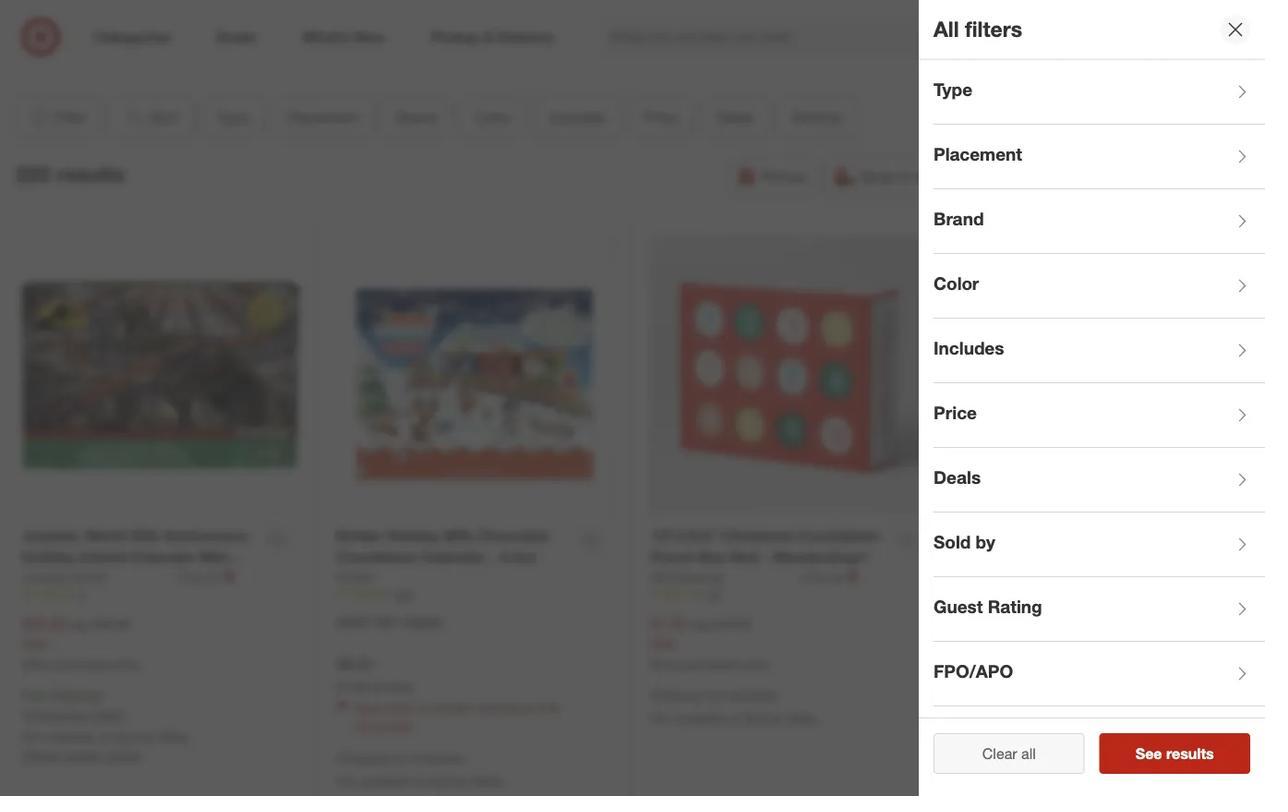 Task type: describe. For each thing, give the bounding box(es) containing it.
1 vertical spatial color button
[[934, 254, 1266, 319]]

shop in store
[[860, 167, 948, 185]]

0 horizontal spatial brand button
[[381, 97, 452, 138]]

valley inside free shipping * * exclusions apply. not available at spring valley check nearby stores
[[156, 729, 189, 745]]

advent
[[78, 548, 127, 566]]

- inside 31.25" featherly friends fabric tree with birds hanging christmas countdown calendar green - wondershop™
[[1012, 591, 1018, 609]]

0 horizontal spatial placement
[[287, 108, 358, 126]]

sort button
[[108, 97, 194, 138]]

jurassic world link
[[22, 568, 175, 586]]

1 horizontal spatial *
[[100, 688, 105, 704]]

7
[[79, 587, 85, 601]]

see results
[[1136, 745, 1215, 763]]

check nearby stores button for $24.50
[[966, 748, 1085, 766]]

rating
[[988, 597, 1043, 618]]

figure
[[22, 569, 66, 587]]

chocolate
[[477, 527, 549, 545]]

guest rating button
[[934, 578, 1266, 642]]

kinder holiday milk chocolate countdown calendar - 4.4oz link
[[336, 525, 571, 568]]

0 horizontal spatial price
[[645, 108, 678, 126]]

0 vertical spatial sold by button
[[777, 97, 859, 138]]

stores inside * exclusions apply. not available at spring valley check nearby stores
[[1050, 748, 1085, 765]]

check inside * exclusions apply. not available at spring valley check nearby stores
[[966, 748, 1003, 765]]

* exclusions apply. not available at spring valley check nearby stores
[[966, 708, 1133, 765]]

0 horizontal spatial by
[[827, 108, 843, 126]]

spring inside free shipping * * exclusions apply. not available at spring valley check nearby stores
[[114, 729, 152, 745]]

color inside all filters dialog
[[934, 273, 980, 294]]

$7.00
[[651, 614, 687, 632]]

brand inside all filters dialog
[[934, 208, 985, 230]]

1 horizontal spatial exclusions apply. link
[[970, 708, 1070, 724]]

with
[[999, 549, 1029, 567]]

0 horizontal spatial includes button
[[534, 97, 622, 138]]

$7.00 reg $10.00 sale when purchased online
[[651, 614, 768, 671]]

wondershop link for with
[[966, 569, 1114, 587]]

not for $7.00
[[706, 688, 725, 704]]

check inside free shipping * * exclusions apply. not available at spring valley check nearby stores
[[22, 748, 59, 764]]

available inside * exclusions apply. not available at spring valley check nearby stores
[[990, 730, 1040, 746]]

1 vertical spatial deals button
[[934, 448, 1266, 513]]

1 horizontal spatial placement button
[[934, 125, 1266, 189]]

countdown inside the kinder holiday milk chocolate countdown calendar - 4.4oz
[[336, 548, 417, 566]]

$8.00 at spring valley
[[336, 655, 413, 693]]

spring for $7.00
[[744, 711, 782, 727]]

save
[[355, 701, 383, 717]]

wondershop link for red
[[651, 568, 799, 586]]

at down $7.00 reg $10.00 sale when purchased online
[[729, 711, 740, 727]]

clear all button
[[934, 734, 1085, 774]]

stores inside free shipping * * exclusions apply. not available at spring valley check nearby stores
[[106, 748, 142, 764]]

at down fabric
[[1148, 569, 1159, 586]]

16
[[708, 587, 721, 601]]

13
[[1023, 588, 1035, 602]]

kinder for kinder holiday milk chocolate countdown calendar - 4.4oz
[[336, 527, 383, 545]]

not for 13"x16.5" christmas countdown punch box red - wondershop™
[[651, 711, 672, 727]]

see
[[1136, 745, 1163, 763]]

in
[[899, 167, 911, 185]]

$26.39
[[22, 614, 66, 632]]

holiday inside jurassic world 30th anniversary holiday advent calendar mini figure set (target exclusive)
[[22, 548, 74, 566]]

1 vertical spatial brand button
[[934, 189, 1266, 254]]

christmas
[[477, 701, 533, 717]]

on
[[417, 701, 432, 717]]

0 vertical spatial sold by
[[793, 108, 843, 126]]

0 horizontal spatial placement button
[[272, 97, 374, 138]]

0 vertical spatial brand
[[397, 108, 437, 126]]

punch
[[651, 548, 695, 566]]

apply. inside free shipping * * exclusions apply. not available at spring valley check nearby stores
[[92, 707, 126, 723]]

kinder for kinder
[[336, 569, 374, 585]]

7 link
[[22, 586, 299, 602]]

eligible
[[402, 614, 443, 630]]

What can we help you find? suggestions appear below search field
[[600, 17, 1032, 57]]

store
[[915, 167, 948, 185]]

sale for $26.39
[[22, 635, 47, 651]]

13 link
[[966, 587, 1244, 603]]

not for kinder holiday milk chocolate countdown calendar - 4.4oz
[[336, 773, 357, 790]]

shop
[[860, 167, 895, 185]]

$26.39 reg $32.99 sale when purchased online
[[22, 614, 139, 671]]

search
[[1019, 30, 1064, 48]]

31.25"
[[966, 528, 1009, 546]]

see results button
[[1100, 734, 1251, 774]]

featherly
[[1014, 528, 1079, 546]]

only at ¬ for wondershop™
[[803, 568, 859, 586]]

filters
[[966, 16, 1023, 42]]

online for $24.50
[[1053, 658, 1083, 672]]

reg for $7.00
[[691, 616, 710, 632]]

fabric
[[1139, 528, 1183, 546]]

0 horizontal spatial deals button
[[701, 97, 770, 138]]

$24.50
[[966, 615, 1010, 633]]

0 vertical spatial deals
[[717, 108, 754, 126]]

shipping not available not available at spring valley for $8.00
[[336, 750, 504, 790]]

only for wondershop™
[[803, 569, 829, 585]]

tree
[[966, 549, 995, 567]]

106
[[394, 587, 412, 601]]

save 20% on kinder christmas milk chocolate
[[355, 701, 560, 735]]

shipping for $8.00
[[336, 750, 388, 767]]

(target
[[98, 569, 146, 587]]

¬ for wondershop™
[[847, 568, 859, 586]]

kinder holiday milk chocolate countdown calendar - 4.4oz
[[336, 527, 549, 566]]

0 horizontal spatial includes
[[550, 108, 606, 126]]

$24.50 reg $35.00 sale when purchased online
[[966, 615, 1083, 672]]

advertisement region
[[79, 0, 1187, 63]]

* inside * exclusions apply. not available at spring valley check nearby stores
[[966, 708, 970, 724]]

online for $7.00
[[739, 657, 768, 671]]

search button
[[1019, 17, 1064, 61]]

all
[[1022, 745, 1037, 763]]

1 horizontal spatial includes button
[[934, 319, 1266, 383]]

purchased for $26.39
[[54, 657, 106, 671]]

holiday inside the kinder holiday milk chocolate countdown calendar - 4.4oz
[[387, 527, 439, 545]]

0 vertical spatial color button
[[460, 97, 527, 138]]

sort
[[150, 108, 178, 126]]

green
[[966, 591, 1008, 609]]

valley inside $8.00 at spring valley
[[385, 679, 413, 693]]

220 results
[[15, 161, 125, 187]]

shipping for $7.00
[[651, 688, 702, 704]]

online for $26.39
[[109, 657, 139, 671]]

20%
[[387, 701, 413, 717]]

shipping
[[51, 688, 100, 704]]

- for wondershop™
[[763, 548, 769, 566]]

clear all
[[983, 745, 1037, 763]]

all
[[934, 16, 960, 42]]

countdown inside "13"x16.5" christmas countdown punch box red - wondershop™"
[[798, 527, 879, 545]]

$32.99
[[92, 616, 131, 632]]

not for $8.00
[[391, 750, 410, 767]]

sale for $24.50
[[966, 636, 991, 652]]

snap ebt eligible
[[336, 614, 443, 630]]

filter
[[55, 108, 87, 126]]

nearby inside free shipping * * exclusions apply. not available at spring valley check nearby stores
[[63, 748, 102, 764]]

jurassic world
[[22, 569, 107, 585]]

valley for $24.50
[[1100, 730, 1133, 746]]

31.25" featherly friends fabric tree with birds hanging christmas countdown calendar green - wondershop™ link
[[966, 526, 1201, 609]]

calendar inside the kinder holiday milk chocolate countdown calendar - 4.4oz
[[422, 548, 485, 566]]

when for $7.00
[[651, 657, 680, 671]]

when for $24.50
[[966, 658, 994, 672]]

box
[[700, 548, 727, 566]]

pickup
[[762, 167, 806, 185]]

4.4oz
[[499, 548, 536, 566]]

0 horizontal spatial type button
[[201, 97, 264, 138]]

mini
[[199, 548, 229, 566]]

0 vertical spatial color
[[475, 108, 511, 126]]

birds
[[1033, 549, 1070, 567]]

shop in store button
[[826, 156, 960, 197]]

at up 16 link
[[832, 569, 843, 585]]

spring for $24.50
[[1058, 730, 1096, 746]]

0 vertical spatial sold
[[793, 108, 823, 126]]

milk
[[444, 527, 473, 545]]

jurassic world 30th anniversary holiday advent calendar mini figure set (target exclusive)
[[22, 527, 248, 587]]

reg for $26.39
[[70, 616, 88, 632]]

free shipping * * exclusions apply. not available at spring valley check nearby stores
[[22, 688, 189, 764]]

anniversary
[[164, 527, 248, 545]]

guest
[[934, 597, 984, 618]]

0 horizontal spatial price button
[[629, 97, 694, 138]]

1 vertical spatial type
[[217, 108, 248, 126]]

kinder link
[[336, 568, 374, 586]]



Task type: vqa. For each thing, say whether or not it's contained in the screenshot.
Fees on the left bottom
no



Task type: locate. For each thing, give the bounding box(es) containing it.
deals
[[717, 108, 754, 126], [934, 467, 981, 488]]

¬ up 16 link
[[847, 568, 859, 586]]

1 vertical spatial by
[[976, 532, 996, 553]]

1 vertical spatial shipping
[[336, 750, 388, 767]]

jurassic for jurassic world 30th anniversary holiday advent calendar mini figure set (target exclusive)
[[22, 527, 81, 545]]

type right 'sort' in the top of the page
[[217, 108, 248, 126]]

countdown up kinder link
[[336, 548, 417, 566]]

only for hanging
[[1118, 569, 1144, 586]]

1 horizontal spatial results
[[1167, 745, 1215, 763]]

0 vertical spatial shipping
[[651, 688, 702, 704]]

world up advent
[[85, 527, 126, 545]]

jurassic for jurassic world
[[22, 569, 69, 585]]

only
[[179, 569, 205, 585], [803, 569, 829, 585], [1118, 569, 1144, 586]]

1 horizontal spatial placement
[[934, 144, 1023, 165]]

apply.
[[92, 707, 126, 723], [1036, 708, 1070, 724]]

exclusions apply. link
[[26, 707, 126, 723], [970, 708, 1070, 724]]

results right 220
[[56, 161, 125, 187]]

0 horizontal spatial brand
[[397, 108, 437, 126]]

kinder inside the kinder holiday milk chocolate countdown calendar - 4.4oz
[[336, 527, 383, 545]]

online down $32.99
[[109, 657, 139, 671]]

¬ for mini
[[223, 568, 235, 586]]

ebt
[[374, 614, 398, 630]]

sale down $26.39
[[22, 635, 47, 651]]

placement
[[287, 108, 358, 126], [934, 144, 1023, 165]]

online inside $26.39 reg $32.99 sale when purchased online
[[109, 657, 139, 671]]

wondershop™ up $35.00
[[1022, 591, 1119, 609]]

at inside $8.00 at spring valley
[[336, 679, 346, 693]]

not down chocolate
[[391, 750, 410, 767]]

jurassic inside jurassic world 30th anniversary holiday advent calendar mini figure set (target exclusive)
[[22, 527, 81, 545]]

free
[[22, 688, 47, 704]]

sold inside all filters dialog
[[934, 532, 971, 553]]

all filters dialog
[[919, 0, 1266, 797]]

deals button
[[701, 97, 770, 138], [934, 448, 1266, 513]]

0 horizontal spatial color
[[475, 108, 511, 126]]

not down $7.00 reg $10.00 sale when purchased online
[[706, 688, 725, 704]]

0 horizontal spatial reg
[[70, 616, 88, 632]]

includes
[[550, 108, 606, 126], [934, 338, 1005, 359]]

0 vertical spatial placement
[[287, 108, 358, 126]]

sale down $7.00
[[651, 635, 676, 651]]

0 vertical spatial by
[[827, 108, 843, 126]]

1 vertical spatial countdown
[[336, 548, 417, 566]]

- left 4.4oz
[[489, 548, 495, 566]]

christmas down the with
[[966, 570, 1038, 588]]

when down $7.00
[[651, 657, 680, 671]]

check nearby stores button
[[22, 747, 142, 765], [966, 748, 1085, 766]]

30th
[[130, 527, 160, 545]]

check nearby stores button for $26.39
[[22, 747, 142, 765]]

exclusions down shipping
[[26, 707, 88, 723]]

2 horizontal spatial countdown
[[1042, 570, 1123, 588]]

shipping not available not available at spring valley
[[651, 688, 818, 727], [336, 750, 504, 790]]

2 horizontal spatial calendar
[[1127, 570, 1191, 588]]

sold up pickup
[[793, 108, 823, 126]]

sale for $7.00
[[651, 635, 676, 651]]

world inside jurassic world 30th anniversary holiday advent calendar mini figure set (target exclusive)
[[85, 527, 126, 545]]

1 vertical spatial holiday
[[22, 548, 74, 566]]

13"x16.5" christmas countdown punch box red - wondershop™ link
[[651, 525, 885, 568]]

jurassic world 30th anniversary holiday advent calendar mini figure set (target exclusive) image
[[22, 237, 299, 515], [22, 237, 299, 515]]

0 vertical spatial includes button
[[534, 97, 622, 138]]

1 vertical spatial kinder
[[336, 569, 374, 585]]

sale inside $7.00 reg $10.00 sale when purchased online
[[651, 635, 676, 651]]

spring for $8.00
[[429, 773, 467, 790]]

13"x16.5" christmas countdown punch box red - wondershop™
[[651, 527, 879, 566]]

¬ for hanging
[[1162, 569, 1174, 587]]

online
[[109, 657, 139, 671], [739, 657, 768, 671], [1053, 658, 1083, 672]]

sold
[[793, 108, 823, 126], [934, 532, 971, 553]]

christmas inside "13"x16.5" christmas countdown punch box red - wondershop™"
[[722, 527, 794, 545]]

0 horizontal spatial check
[[22, 748, 59, 764]]

2 horizontal spatial purchased
[[998, 658, 1050, 672]]

guest rating
[[934, 597, 1043, 618]]

1 vertical spatial sold by button
[[934, 513, 1266, 578]]

available
[[728, 688, 778, 704], [675, 711, 726, 727], [46, 729, 96, 745], [990, 730, 1040, 746], [414, 750, 464, 767], [361, 773, 411, 790]]

reg down 13
[[1014, 617, 1032, 633]]

kinder holiday milk chocolate countdown calendar - 4.4oz image
[[336, 237, 614, 515], [336, 237, 614, 515]]

- left 13
[[1012, 591, 1018, 609]]

at inside free shipping * * exclusions apply. not available at spring valley check nearby stores
[[100, 729, 111, 745]]

106 link
[[336, 586, 614, 602]]

1 horizontal spatial reg
[[691, 616, 710, 632]]

countdown up 16 link
[[798, 527, 879, 545]]

$8.00
[[336, 655, 372, 673]]

sale inside $24.50 reg $35.00 sale when purchased online
[[966, 636, 991, 652]]

pickup button
[[728, 156, 818, 197]]

valley inside * exclusions apply. not available at spring valley check nearby stores
[[1100, 730, 1133, 746]]

purchased down $35.00
[[998, 658, 1050, 672]]

exclusions inside * exclusions apply. not available at spring valley check nearby stores
[[970, 708, 1032, 724]]

deals button up 'friends'
[[934, 448, 1266, 513]]

when inside $7.00 reg $10.00 sale when purchased online
[[651, 657, 680, 671]]

hanging
[[1074, 549, 1133, 567]]

0 horizontal spatial sale
[[22, 635, 47, 651]]

fpo/apo button
[[934, 642, 1266, 707]]

at down the 'on' in the bottom left of the page
[[414, 773, 425, 790]]

type down all
[[934, 79, 973, 100]]

online inside $7.00 reg $10.00 sale when purchased online
[[739, 657, 768, 671]]

1 horizontal spatial sold by button
[[934, 513, 1266, 578]]

reg down 7 in the bottom of the page
[[70, 616, 88, 632]]

purchased inside $26.39 reg $32.99 sale when purchased online
[[54, 657, 106, 671]]

0 vertical spatial results
[[56, 161, 125, 187]]

when down the $24.50
[[966, 658, 994, 672]]

31.25" featherly friends fabric tree with birds hanging christmas countdown calendar green - wondershop™ image
[[966, 237, 1244, 516], [966, 237, 1244, 516]]

purchased inside $24.50 reg $35.00 sale when purchased online
[[998, 658, 1050, 672]]

red
[[731, 548, 759, 566]]

0 horizontal spatial sold
[[793, 108, 823, 126]]

countdown inside 31.25" featherly friends fabric tree with birds hanging christmas countdown calendar green - wondershop™
[[1042, 570, 1123, 588]]

fpo/apo
[[934, 661, 1014, 683]]

not left all
[[966, 730, 986, 746]]

wondershop™
[[773, 548, 870, 566], [1022, 591, 1119, 609]]

exclusions up 'clear'
[[970, 708, 1032, 724]]

clear
[[983, 745, 1018, 763]]

1 vertical spatial deals
[[934, 467, 981, 488]]

2 horizontal spatial -
[[1012, 591, 1018, 609]]

1 horizontal spatial type
[[934, 79, 973, 100]]

only up 13 link
[[1118, 569, 1144, 586]]

1 horizontal spatial brand
[[934, 208, 985, 230]]

shipping not available not available at spring valley for $7.00
[[651, 688, 818, 727]]

shipping not available not available at spring valley down chocolate
[[336, 750, 504, 790]]

nearby inside * exclusions apply. not available at spring valley check nearby stores
[[1007, 748, 1046, 765]]

available inside free shipping * * exclusions apply. not available at spring valley check nearby stores
[[46, 729, 96, 745]]

spring inside $8.00 at spring valley
[[349, 679, 382, 693]]

1 horizontal spatial only at ¬
[[803, 568, 859, 586]]

- right the red
[[763, 548, 769, 566]]

holiday up figure
[[22, 548, 74, 566]]

2 jurassic from the top
[[22, 569, 69, 585]]

purchased for $7.00
[[683, 657, 736, 671]]

sale down the $24.50
[[966, 636, 991, 652]]

wondershop™ up 16 link
[[773, 548, 870, 566]]

calendar down 30th
[[132, 548, 195, 566]]

1 vertical spatial price button
[[934, 383, 1266, 448]]

1 vertical spatial world
[[73, 569, 107, 585]]

jurassic world 30th anniversary holiday advent calendar mini figure set (target exclusive) link
[[22, 525, 256, 587]]

1 vertical spatial sold by
[[934, 532, 996, 553]]

exclusions inside free shipping * * exclusions apply. not available at spring valley check nearby stores
[[26, 707, 88, 723]]

only at ¬ for mini
[[179, 568, 235, 586]]

includes inside all filters dialog
[[934, 338, 1005, 359]]

0 horizontal spatial shipping not available not available at spring valley
[[336, 750, 504, 790]]

0 vertical spatial holiday
[[387, 527, 439, 545]]

by inside all filters dialog
[[976, 532, 996, 553]]

calendar
[[132, 548, 195, 566], [422, 548, 485, 566], [1127, 570, 1191, 588]]

not down chocolate
[[336, 773, 357, 790]]

- inside the kinder holiday milk chocolate countdown calendar - 4.4oz
[[489, 548, 495, 566]]

spring inside * exclusions apply. not available at spring valley check nearby stores
[[1058, 730, 1096, 746]]

purchased up shipping
[[54, 657, 106, 671]]

kinder inside save 20% on kinder christmas milk chocolate
[[435, 701, 473, 717]]

reg inside $7.00 reg $10.00 sale when purchased online
[[691, 616, 710, 632]]

check left all
[[966, 748, 1003, 765]]

at inside * exclusions apply. not available at spring valley check nearby stores
[[1044, 730, 1055, 746]]

world up 7 in the bottom of the page
[[73, 569, 107, 585]]

- for 4.4oz
[[489, 548, 495, 566]]

sale inside $26.39 reg $32.99 sale when purchased online
[[22, 635, 47, 651]]

kinder right the 'on' in the bottom left of the page
[[435, 701, 473, 717]]

purchased
[[54, 657, 106, 671], [683, 657, 736, 671], [998, 658, 1050, 672]]

1 horizontal spatial online
[[739, 657, 768, 671]]

at down the $8.00
[[336, 679, 346, 693]]

1 vertical spatial jurassic
[[22, 569, 69, 585]]

0 horizontal spatial only
[[179, 569, 205, 585]]

1 horizontal spatial exclusions
[[970, 708, 1032, 724]]

results right 'see' at the bottom right
[[1167, 745, 1215, 763]]

1 horizontal spatial price button
[[934, 383, 1266, 448]]

deals button up pickup button
[[701, 97, 770, 138]]

valley
[[385, 679, 413, 693], [785, 711, 818, 727], [156, 729, 189, 745], [1100, 730, 1133, 746], [471, 773, 504, 790]]

0 vertical spatial christmas
[[722, 527, 794, 545]]

all filters
[[934, 16, 1023, 42]]

by left the with
[[976, 532, 996, 553]]

friends
[[1083, 528, 1135, 546]]

spring
[[349, 679, 382, 693], [744, 711, 782, 727], [114, 729, 152, 745], [1058, 730, 1096, 746], [429, 773, 467, 790]]

when for $26.39
[[22, 657, 51, 671]]

purchased for $24.50
[[998, 658, 1050, 672]]

brand
[[397, 108, 437, 126], [934, 208, 985, 230]]

0 horizontal spatial wondershop
[[651, 569, 725, 585]]

when inside $26.39 reg $32.99 sale when purchased online
[[22, 657, 51, 671]]

countdown
[[798, 527, 879, 545], [336, 548, 417, 566], [1042, 570, 1123, 588]]

exclusive)
[[150, 569, 220, 587]]

holiday
[[387, 527, 439, 545], [22, 548, 74, 566]]

includes button
[[534, 97, 622, 138], [934, 319, 1266, 383]]

when
[[22, 657, 51, 671], [651, 657, 680, 671], [966, 658, 994, 672]]

0 horizontal spatial christmas
[[722, 527, 794, 545]]

1 vertical spatial not
[[391, 750, 410, 767]]

by down what can we help you find? suggestions appear below search field
[[827, 108, 843, 126]]

sold by left the with
[[934, 532, 996, 553]]

- inside "13"x16.5" christmas countdown punch box red - wondershop™"
[[763, 548, 769, 566]]

price inside all filters dialog
[[934, 403, 978, 424]]

wondershop down the with
[[966, 569, 1039, 586]]

results for 220 results
[[56, 161, 125, 187]]

world
[[85, 527, 126, 545], [73, 569, 107, 585]]

type button
[[934, 60, 1266, 125], [201, 97, 264, 138]]

calendar inside 31.25" featherly friends fabric tree with birds hanging christmas countdown calendar green - wondershop™
[[1127, 570, 1191, 588]]

wondershop™ inside 31.25" featherly friends fabric tree with birds hanging christmas countdown calendar green - wondershop™
[[1022, 591, 1119, 609]]

$10.00
[[713, 616, 752, 632]]

color button
[[460, 97, 527, 138], [934, 254, 1266, 319]]

countdown down the hanging
[[1042, 570, 1123, 588]]

price
[[645, 108, 678, 126], [934, 403, 978, 424]]

not
[[706, 688, 725, 704], [391, 750, 410, 767]]

only at ¬ up 16 link
[[803, 568, 859, 586]]

* down the fpo/apo
[[966, 708, 970, 724]]

snap
[[336, 614, 371, 630]]

shipping down chocolate
[[336, 750, 388, 767]]

kinder up snap
[[336, 569, 374, 585]]

when inside $24.50 reg $35.00 sale when purchased online
[[966, 658, 994, 672]]

1 horizontal spatial ¬
[[847, 568, 859, 586]]

type inside all filters dialog
[[934, 79, 973, 100]]

exclusions apply. link up all
[[970, 708, 1070, 724]]

online down $35.00
[[1053, 658, 1083, 672]]

only at ¬ down fabric
[[1118, 569, 1174, 587]]

only down mini
[[179, 569, 205, 585]]

set
[[70, 569, 93, 587]]

online down $10.00
[[739, 657, 768, 671]]

valley for $8.00
[[471, 773, 504, 790]]

sold left the with
[[934, 532, 971, 553]]

1 horizontal spatial wondershop™
[[1022, 591, 1119, 609]]

0 horizontal spatial wondershop link
[[651, 568, 799, 586]]

when up free
[[22, 657, 51, 671]]

1 horizontal spatial includes
[[934, 338, 1005, 359]]

at right all
[[1044, 730, 1055, 746]]

placement inside all filters dialog
[[934, 144, 1023, 165]]

sold by inside all filters dialog
[[934, 532, 996, 553]]

only up 16 link
[[803, 569, 829, 585]]

0 vertical spatial deals button
[[701, 97, 770, 138]]

wondershop for box
[[651, 569, 725, 585]]

wondershop link up 13
[[966, 569, 1114, 587]]

only at ¬ down mini
[[179, 568, 235, 586]]

0 horizontal spatial apply.
[[92, 707, 126, 723]]

0 vertical spatial price
[[645, 108, 678, 126]]

2 horizontal spatial only at ¬
[[1118, 569, 1174, 587]]

exclusions apply. link down shipping
[[26, 707, 126, 723]]

0 horizontal spatial when
[[22, 657, 51, 671]]

2 horizontal spatial ¬
[[1162, 569, 1174, 587]]

0 horizontal spatial stores
[[106, 748, 142, 764]]

1 vertical spatial shipping not available not available at spring valley
[[336, 750, 504, 790]]

not down free
[[22, 729, 43, 745]]

apply. up all
[[1036, 708, 1070, 724]]

0 horizontal spatial calendar
[[132, 548, 195, 566]]

jurassic left set
[[22, 569, 69, 585]]

christmas up the red
[[722, 527, 794, 545]]

sold by
[[793, 108, 843, 126], [934, 532, 996, 553]]

not inside * exclusions apply. not available at spring valley check nearby stores
[[966, 730, 986, 746]]

deals up pickup button
[[717, 108, 754, 126]]

only at ¬
[[179, 568, 235, 586], [803, 568, 859, 586], [1118, 569, 1174, 587]]

not for 31.25" featherly friends fabric tree with birds hanging christmas countdown calendar green - wondershop™
[[966, 730, 986, 746]]

online inside $24.50 reg $35.00 sale when purchased online
[[1053, 658, 1083, 672]]

reg right $7.00
[[691, 616, 710, 632]]

results inside see results button
[[1167, 745, 1215, 763]]

2 vertical spatial countdown
[[1042, 570, 1123, 588]]

calendar down fabric
[[1127, 570, 1191, 588]]

1 horizontal spatial deals button
[[934, 448, 1266, 513]]

2 horizontal spatial sale
[[966, 636, 991, 652]]

by
[[827, 108, 843, 126], [976, 532, 996, 553]]

price button inside all filters dialog
[[934, 383, 1266, 448]]

1 jurassic from the top
[[22, 527, 81, 545]]

results
[[56, 161, 125, 187], [1167, 745, 1215, 763]]

price button
[[629, 97, 694, 138], [934, 383, 1266, 448]]

1 horizontal spatial purchased
[[683, 657, 736, 671]]

jurassic up jurassic world
[[22, 527, 81, 545]]

only at ¬ for hanging
[[1118, 569, 1174, 587]]

¬ down mini
[[223, 568, 235, 586]]

2 horizontal spatial online
[[1053, 658, 1083, 672]]

13"x16.5"
[[651, 527, 718, 545]]

holiday left the milk
[[387, 527, 439, 545]]

16 link
[[651, 586, 929, 602]]

$35.00
[[1036, 617, 1075, 633]]

0 horizontal spatial type
[[217, 108, 248, 126]]

apply. inside * exclusions apply. not available at spring valley check nearby stores
[[1036, 708, 1070, 724]]

purchased inside $7.00 reg $10.00 sale when purchased online
[[683, 657, 736, 671]]

* down $26.39 reg $32.99 sale when purchased online
[[100, 688, 105, 704]]

wondershop
[[651, 569, 725, 585], [966, 569, 1039, 586]]

shipping not available not available at spring valley down $7.00 reg $10.00 sale when purchased online
[[651, 688, 818, 727]]

31.25" featherly friends fabric tree with birds hanging christmas countdown calendar green - wondershop™
[[966, 528, 1191, 609]]

220
[[15, 161, 50, 187]]

-
[[489, 548, 495, 566], [763, 548, 769, 566], [1012, 591, 1018, 609]]

calendar inside jurassic world 30th anniversary holiday advent calendar mini figure set (target exclusive)
[[132, 548, 195, 566]]

1 horizontal spatial sold by
[[934, 532, 996, 553]]

1 horizontal spatial type button
[[934, 60, 1266, 125]]

deals up 31.25"
[[934, 467, 981, 488]]

christmas
[[722, 527, 794, 545], [966, 570, 1038, 588]]

deals inside all filters dialog
[[934, 467, 981, 488]]

1 horizontal spatial only
[[803, 569, 829, 585]]

0 horizontal spatial exclusions apply. link
[[26, 707, 126, 723]]

at down mini
[[209, 569, 220, 585]]

1 horizontal spatial -
[[763, 548, 769, 566]]

0 horizontal spatial not
[[391, 750, 410, 767]]

13"x16.5" christmas countdown punch box red - wondershop™ image
[[651, 237, 929, 515], [651, 237, 929, 515]]

1 vertical spatial placement
[[934, 144, 1023, 165]]

0 horizontal spatial exclusions
[[26, 707, 88, 723]]

only for mini
[[179, 569, 205, 585]]

2 vertical spatial kinder
[[435, 701, 473, 717]]

at down shipping
[[100, 729, 111, 745]]

wondershop link up 16 at the bottom right
[[651, 568, 799, 586]]

calendar down the milk
[[422, 548, 485, 566]]

1 horizontal spatial calendar
[[422, 548, 485, 566]]

1 horizontal spatial wondershop link
[[966, 569, 1114, 587]]

wondershop down punch
[[651, 569, 725, 585]]

sold by up pickup
[[793, 108, 843, 126]]

type button right 'sort' in the top of the page
[[201, 97, 264, 138]]

reg inside $26.39 reg $32.99 sale when purchased online
[[70, 616, 88, 632]]

0 vertical spatial world
[[85, 527, 126, 545]]

kinder
[[336, 527, 383, 545], [336, 569, 374, 585], [435, 701, 473, 717]]

*
[[100, 688, 105, 704], [22, 707, 26, 723], [966, 708, 970, 724]]

valley for $7.00
[[785, 711, 818, 727]]

apply. down shipping
[[92, 707, 126, 723]]

0 horizontal spatial *
[[22, 707, 26, 723]]

not inside free shipping * * exclusions apply. not available at spring valley check nearby stores
[[22, 729, 43, 745]]

0 vertical spatial includes
[[550, 108, 606, 126]]

0 horizontal spatial only at ¬
[[179, 568, 235, 586]]

milk
[[537, 701, 560, 717]]

type button down search
[[934, 60, 1266, 125]]

chocolate
[[355, 719, 412, 735]]

stores
[[106, 748, 142, 764], [1050, 748, 1085, 765]]

1 horizontal spatial holiday
[[387, 527, 439, 545]]

purchased down $10.00
[[683, 657, 736, 671]]

filter button
[[15, 97, 101, 138]]

wondershop for tree
[[966, 569, 1039, 586]]

world for jurassic world
[[73, 569, 107, 585]]

christmas inside 31.25" featherly friends fabric tree with birds hanging christmas countdown calendar green - wondershop™
[[966, 570, 1038, 588]]

reg for $24.50
[[1014, 617, 1032, 633]]

wondershop™ inside "13"x16.5" christmas countdown punch box red - wondershop™"
[[773, 548, 870, 566]]

0 horizontal spatial -
[[489, 548, 495, 566]]

1 horizontal spatial apply.
[[1036, 708, 1070, 724]]

1 vertical spatial sold
[[934, 532, 971, 553]]

* down free
[[22, 707, 26, 723]]

reg inside $24.50 reg $35.00 sale when purchased online
[[1014, 617, 1032, 633]]

reg
[[70, 616, 88, 632], [691, 616, 710, 632], [1014, 617, 1032, 633]]

¬ down fabric
[[1162, 569, 1174, 587]]

results for see results
[[1167, 745, 1215, 763]]

1 horizontal spatial sold
[[934, 532, 971, 553]]

not down $7.00 reg $10.00 sale when purchased online
[[651, 711, 672, 727]]

kinder up kinder link
[[336, 527, 383, 545]]

1 horizontal spatial wondershop
[[966, 569, 1039, 586]]

shipping down $7.00 reg $10.00 sale when purchased online
[[651, 688, 702, 704]]

1 vertical spatial includes
[[934, 338, 1005, 359]]

world for jurassic world 30th anniversary holiday advent calendar mini figure set (target exclusive)
[[85, 527, 126, 545]]

nearby
[[63, 748, 102, 764], [1007, 748, 1046, 765]]

check down free
[[22, 748, 59, 764]]

1 vertical spatial brand
[[934, 208, 985, 230]]

0 vertical spatial countdown
[[798, 527, 879, 545]]

1 vertical spatial includes button
[[934, 319, 1266, 383]]



